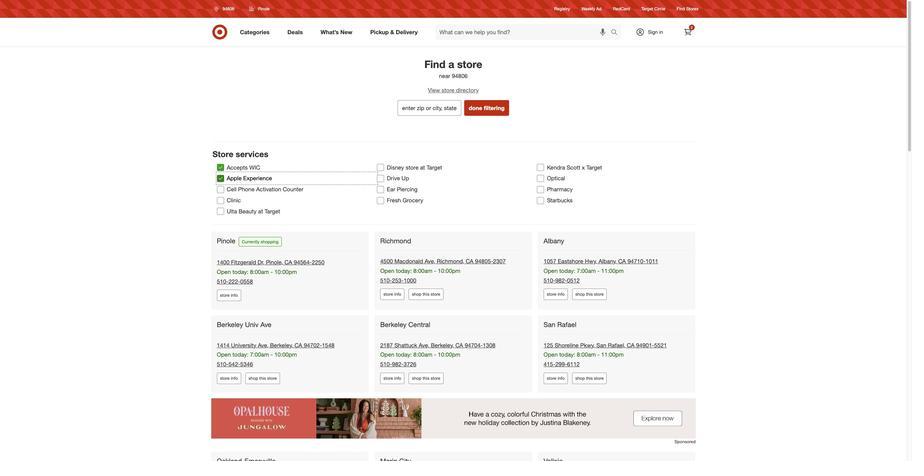 Task type: describe. For each thing, give the bounding box(es) containing it.
94564-
[[294, 259, 312, 266]]

1308
[[483, 342, 496, 349]]

Optical checkbox
[[537, 175, 545, 182]]

open for pinole
[[217, 268, 231, 276]]

services
[[236, 149, 269, 159]]

store info for san rafael
[[547, 376, 565, 381]]

982- for albany
[[556, 277, 568, 284]]

deals
[[288, 28, 303, 36]]

info for pinole
[[231, 293, 238, 298]]

pickup & delivery link
[[364, 24, 427, 40]]

rafael
[[558, 321, 577, 329]]

1400
[[217, 259, 230, 266]]

shop this store for albany
[[576, 292, 604, 297]]

2
[[691, 25, 693, 30]]

1548
[[322, 342, 335, 349]]

ave, for berkeley central
[[419, 342, 430, 349]]

open for berkeley central
[[381, 351, 395, 359]]

phone
[[238, 186, 255, 193]]

disney store at target
[[387, 164, 443, 171]]

central
[[409, 321, 431, 329]]

94901-
[[637, 342, 655, 349]]

Cell Phone Activation Counter checkbox
[[217, 186, 224, 193]]

ulta
[[227, 208, 237, 215]]

542-
[[229, 361, 240, 368]]

macdonald
[[395, 258, 423, 265]]

store down 253-
[[384, 292, 393, 297]]

stores
[[687, 6, 699, 12]]

this for berkeley central
[[423, 376, 430, 381]]

ave, for richmond
[[425, 258, 436, 265]]

at for store
[[420, 164, 425, 171]]

cell
[[227, 186, 237, 193]]

at for beauty
[[258, 208, 263, 215]]

what's
[[321, 28, 339, 36]]

store info for berkeley central
[[384, 376, 402, 381]]

find for a
[[425, 58, 446, 71]]

shop this store button for san rafael
[[573, 373, 607, 384]]

125
[[544, 342, 554, 349]]

san inside 'link'
[[544, 321, 556, 329]]

info for san rafael
[[558, 376, 565, 381]]

94806 button
[[210, 2, 242, 15]]

state
[[444, 104, 457, 112]]

- for albany
[[598, 267, 600, 274]]

1414
[[217, 342, 230, 349]]

10:00pm for berkeley central
[[438, 351, 461, 359]]

target for ulta beauty at target
[[265, 208, 280, 215]]

11:00pm inside '125 shoreline pkwy, san rafael, ca 94901-5521 open today: 8:00am - 11:00pm 415-299-6112'
[[602, 351, 624, 359]]

510-982-0512 link
[[544, 277, 580, 284]]

store info for albany
[[547, 292, 565, 297]]

store info link for berkeley central
[[381, 373, 405, 384]]

store down "510-982-0512" link
[[547, 292, 557, 297]]

- inside '125 shoreline pkwy, san rafael, ca 94901-5521 open today: 8:00am - 11:00pm 415-299-6112'
[[598, 351, 600, 359]]

2307
[[493, 258, 506, 265]]

1400 fitzgerald dr, pinole, ca 94564-2250 open today: 8:00am - 10:00pm 510-222-0558
[[217, 259, 325, 285]]

10:00pm for berkeley univ ave
[[275, 351, 297, 359]]

today: for albany
[[560, 267, 576, 274]]

pkwy,
[[581, 342, 595, 349]]

store services
[[213, 149, 269, 159]]

san inside '125 shoreline pkwy, san rafael, ca 94901-5521 open today: 8:00am - 11:00pm 415-299-6112'
[[597, 342, 607, 349]]

510- for richmond
[[381, 277, 392, 284]]

ear
[[387, 186, 396, 193]]

94805-
[[475, 258, 493, 265]]

415-299-6112 link
[[544, 361, 580, 368]]

disney
[[387, 164, 404, 171]]

Ear Piercing checkbox
[[377, 186, 384, 193]]

94806 inside dropdown button
[[223, 6, 235, 11]]

pickup
[[371, 28, 389, 36]]

open for berkeley univ ave
[[217, 351, 231, 359]]

store inside the find a store near 94806
[[458, 58, 483, 71]]

ave, for berkeley univ ave
[[258, 342, 269, 349]]

2187 shattuck ave, berkeley, ca 94704-1308 open today: 8:00am - 10:00pm 510-982-3726
[[381, 342, 496, 368]]

view
[[428, 87, 440, 94]]

done
[[469, 104, 483, 112]]

4500 macdonald ave, richmond, ca 94805-2307 link
[[381, 258, 506, 265]]

2250
[[312, 259, 325, 266]]

4500 macdonald ave, richmond, ca 94805-2307 open today: 8:00am - 10:00pm 510-253-1000
[[381, 258, 506, 284]]

store down 4500 macdonald ave, richmond, ca 94805-2307 open today: 8:00am - 10:00pm 510-253-1000
[[431, 292, 441, 297]]

search button
[[608, 24, 625, 41]]

5521
[[655, 342, 667, 349]]

today: for pinole
[[233, 268, 249, 276]]

univ
[[245, 321, 259, 329]]

Disney store at Target checkbox
[[377, 164, 384, 171]]

7:00am for albany
[[577, 267, 596, 274]]

store info for richmond
[[384, 292, 402, 297]]

today: for berkeley univ ave
[[233, 351, 249, 359]]

search
[[608, 29, 625, 36]]

510-542-5346 link
[[217, 361, 253, 368]]

berkeley univ ave
[[217, 321, 272, 329]]

510- for berkeley central
[[381, 361, 392, 368]]

view store directory
[[428, 87, 479, 94]]

berkeley, for berkeley central
[[431, 342, 454, 349]]

enter zip or city, state button
[[398, 100, 462, 116]]

san rafael
[[544, 321, 577, 329]]

store down 415-
[[547, 376, 557, 381]]

ca for berkeley univ ave
[[295, 342, 302, 349]]

store down '125 shoreline pkwy, san rafael, ca 94901-5521 open today: 8:00am - 11:00pm 415-299-6112'
[[595, 376, 604, 381]]

8:00am for richmond
[[414, 267, 433, 274]]

berkeley, for berkeley univ ave
[[270, 342, 293, 349]]

in
[[660, 29, 664, 35]]

info for albany
[[558, 292, 565, 297]]

university
[[231, 342, 256, 349]]

kendra scott x target
[[547, 164, 602, 171]]

510-222-0558 link
[[217, 278, 253, 285]]

this for san rafael
[[587, 376, 593, 381]]

scott
[[567, 164, 581, 171]]

94704-
[[465, 342, 483, 349]]

weekly
[[582, 6, 596, 12]]

experience
[[243, 175, 272, 182]]

counter
[[283, 186, 304, 193]]

target circle
[[642, 6, 666, 12]]

berkeley for berkeley univ ave
[[217, 321, 243, 329]]

activation
[[256, 186, 281, 193]]

pickup & delivery
[[371, 28, 418, 36]]

advertisement region
[[211, 399, 696, 439]]

ca for albany
[[619, 258, 626, 265]]

zip
[[417, 104, 425, 112]]

this for berkeley univ ave
[[259, 376, 266, 381]]

1057 eastshore hwy, albany, ca 94710-1011 open today: 7:00am - 11:00pm 510-982-0512
[[544, 258, 659, 284]]

Ulta Beauty at Target checkbox
[[217, 208, 224, 215]]

this for albany
[[587, 292, 593, 297]]

shop this store button for richmond
[[409, 289, 444, 300]]

delivery
[[396, 28, 418, 36]]

target circle link
[[642, 6, 666, 12]]

10:00pm for richmond
[[438, 267, 461, 274]]

1057
[[544, 258, 557, 265]]

0 horizontal spatial pinole
[[217, 237, 236, 245]]

store down 222-
[[220, 293, 230, 298]]

Pharmacy checkbox
[[537, 186, 545, 193]]

fitzgerald
[[231, 259, 256, 266]]

8:00am for pinole
[[250, 268, 269, 276]]

info for berkeley central
[[395, 376, 402, 381]]

510- for pinole
[[217, 278, 229, 285]]

510- for berkeley univ ave
[[217, 361, 229, 368]]

sign in link
[[630, 24, 675, 40]]

Starbucks checkbox
[[537, 197, 545, 204]]

125 shoreline pkwy, san rafael, ca 94901-5521 open today: 8:00am - 11:00pm 415-299-6112
[[544, 342, 667, 368]]

94710-
[[628, 258, 646, 265]]

store
[[213, 149, 234, 159]]

store info link for berkeley univ ave
[[217, 373, 241, 384]]

Accepts WIC checkbox
[[217, 164, 224, 171]]

this for richmond
[[423, 292, 430, 297]]

shop this store button for albany
[[573, 289, 607, 300]]

grocery
[[403, 197, 424, 204]]

categories
[[240, 28, 270, 36]]

view store directory link
[[204, 86, 703, 94]]

Drive Up checkbox
[[377, 175, 384, 182]]

clinic
[[227, 197, 241, 204]]



Task type: vqa. For each thing, say whether or not it's contained in the screenshot.


Task type: locate. For each thing, give the bounding box(es) containing it.
pinole up the categories "link"
[[258, 6, 270, 11]]

shop down 0512 in the right of the page
[[576, 292, 585, 297]]

1 horizontal spatial find
[[677, 6, 686, 12]]

today: inside 2187 shattuck ave, berkeley, ca 94704-1308 open today: 8:00am - 10:00pm 510-982-3726
[[396, 351, 412, 359]]

10:00pm down '1414 university ave, berkeley, ca 94702-1548' link
[[275, 351, 297, 359]]

- inside 1057 eastshore hwy, albany, ca 94710-1011 open today: 7:00am - 11:00pm 510-982-0512
[[598, 267, 600, 274]]

ca for richmond
[[466, 258, 474, 265]]

sign
[[648, 29, 658, 35]]

find for stores
[[677, 6, 686, 12]]

dr,
[[258, 259, 265, 266]]

0 horizontal spatial 982-
[[392, 361, 404, 368]]

find inside the find a store near 94806
[[425, 58, 446, 71]]

ad
[[597, 6, 602, 12]]

done filtering
[[469, 104, 505, 112]]

open down the 1414
[[217, 351, 231, 359]]

ca right pinole, at the bottom of page
[[285, 259, 292, 266]]

shop for berkeley univ ave
[[249, 376, 258, 381]]

pinole,
[[266, 259, 283, 266]]

shop down 3726
[[412, 376, 422, 381]]

open for albany
[[544, 267, 558, 274]]

10:00pm inside 4500 macdonald ave, richmond, ca 94805-2307 open today: 8:00am - 10:00pm 510-253-1000
[[438, 267, 461, 274]]

ca inside 4500 macdonald ave, richmond, ca 94805-2307 open today: 8:00am - 10:00pm 510-253-1000
[[466, 258, 474, 265]]

- inside 1414 university ave, berkeley, ca 94702-1548 open today: 7:00am - 10:00pm 510-542-5346
[[271, 351, 273, 359]]

berkeley, left 94704-
[[431, 342, 454, 349]]

0 horizontal spatial find
[[425, 58, 446, 71]]

ca inside 1400 fitzgerald dr, pinole, ca 94564-2250 open today: 8:00am - 10:00pm 510-222-0558
[[285, 259, 292, 266]]

- for berkeley central
[[434, 351, 437, 359]]

piercing
[[397, 186, 418, 193]]

6112
[[568, 361, 580, 368]]

berkeley, down the ave
[[270, 342, 293, 349]]

at right disney on the top
[[420, 164, 425, 171]]

store inside group
[[406, 164, 419, 171]]

1 horizontal spatial berkeley
[[381, 321, 407, 329]]

optical
[[547, 175, 566, 182]]

shop this store button down the 5346 at the bottom of the page
[[246, 373, 280, 384]]

accepts wic
[[227, 164, 260, 171]]

open inside 1400 fitzgerald dr, pinole, ca 94564-2250 open today: 8:00am - 10:00pm 510-222-0558
[[217, 268, 231, 276]]

deals link
[[282, 24, 312, 40]]

richmond link
[[381, 237, 413, 245]]

target for disney store at target
[[427, 164, 443, 171]]

filtering
[[484, 104, 505, 112]]

1 vertical spatial 7:00am
[[250, 351, 269, 359]]

today: inside '125 shoreline pkwy, san rafael, ca 94901-5521 open today: 8:00am - 11:00pm 415-299-6112'
[[560, 351, 576, 359]]

510- down "4500"
[[381, 277, 392, 284]]

510- down 1057
[[544, 277, 556, 284]]

0 horizontal spatial san
[[544, 321, 556, 329]]

8:00am up 3726
[[414, 351, 433, 359]]

- down 1400 fitzgerald dr, pinole, ca 94564-2250 link
[[271, 268, 273, 276]]

shop this store button for berkeley central
[[409, 373, 444, 384]]

open inside 2187 shattuck ave, berkeley, ca 94704-1308 open today: 8:00am - 10:00pm 510-982-3726
[[381, 351, 395, 359]]

510- inside 1057 eastshore hwy, albany, ca 94710-1011 open today: 7:00am - 11:00pm 510-982-0512
[[544, 277, 556, 284]]

2 link
[[680, 24, 696, 40]]

0 vertical spatial 94806
[[223, 6, 235, 11]]

510- inside 2187 shattuck ave, berkeley, ca 94704-1308 open today: 8:00am - 10:00pm 510-982-3726
[[381, 361, 392, 368]]

shop this store button for berkeley univ ave
[[246, 373, 280, 384]]

store info down "510-982-0512" link
[[547, 292, 565, 297]]

open inside 1414 university ave, berkeley, ca 94702-1548 open today: 7:00am - 10:00pm 510-542-5346
[[217, 351, 231, 359]]

store info link for albany
[[544, 289, 568, 300]]

shop this store button down 1000
[[409, 289, 444, 300]]

10:00pm for pinole
[[275, 268, 297, 276]]

510- for albany
[[544, 277, 556, 284]]

pinole inside dropdown button
[[258, 6, 270, 11]]

125 shoreline pkwy, san rafael, ca 94901-5521 link
[[544, 342, 667, 349]]

store info for pinole
[[220, 293, 238, 298]]

new
[[341, 28, 353, 36]]

cell phone activation counter
[[227, 186, 304, 193]]

1057 eastshore hwy, albany, ca 94710-1011 link
[[544, 258, 659, 265]]

1 horizontal spatial 7:00am
[[577, 267, 596, 274]]

10:00pm inside 1400 fitzgerald dr, pinole, ca 94564-2250 open today: 8:00am - 10:00pm 510-222-0558
[[275, 268, 297, 276]]

find left stores
[[677, 6, 686, 12]]

shop this store down the 5346 at the bottom of the page
[[249, 376, 277, 381]]

94806 down a
[[452, 72, 468, 80]]

store info link down 222-
[[217, 290, 241, 301]]

94806 inside the find a store near 94806
[[452, 72, 468, 80]]

7:00am for berkeley univ ave
[[250, 351, 269, 359]]

berkeley, inside 1414 university ave, berkeley, ca 94702-1548 open today: 7:00am - 10:00pm 510-542-5346
[[270, 342, 293, 349]]

today: inside 1414 university ave, berkeley, ca 94702-1548 open today: 7:00am - 10:00pm 510-542-5346
[[233, 351, 249, 359]]

510- down 2187
[[381, 361, 392, 368]]

today: down fitzgerald
[[233, 268, 249, 276]]

0 horizontal spatial berkeley,
[[270, 342, 293, 349]]

richmond
[[381, 237, 412, 245]]

find up near
[[425, 58, 446, 71]]

8:00am up 1000
[[414, 267, 433, 274]]

berkeley for berkeley central
[[381, 321, 407, 329]]

today: inside 1057 eastshore hwy, albany, ca 94710-1011 open today: 7:00am - 11:00pm 510-982-0512
[[560, 267, 576, 274]]

store info link for richmond
[[381, 289, 405, 300]]

2 berkeley from the left
[[381, 321, 407, 329]]

store info link down 510-982-3726 link
[[381, 373, 405, 384]]

san right pkwy,
[[597, 342, 607, 349]]

shop this store for berkeley central
[[412, 376, 441, 381]]

shop this store button down 3726
[[409, 373, 444, 384]]

7:00am inside 1414 university ave, berkeley, ca 94702-1548 open today: 7:00am - 10:00pm 510-542-5346
[[250, 351, 269, 359]]

shop this store down 0512 in the right of the page
[[576, 292, 604, 297]]

- down 2187 shattuck ave, berkeley, ca 94704-1308 link
[[434, 351, 437, 359]]

0 vertical spatial pinole
[[258, 6, 270, 11]]

1 horizontal spatial pinole
[[258, 6, 270, 11]]

1 horizontal spatial at
[[420, 164, 425, 171]]

ave, inside 1414 university ave, berkeley, ca 94702-1548 open today: 7:00am - 10:00pm 510-542-5346
[[258, 342, 269, 349]]

2187
[[381, 342, 393, 349]]

up
[[402, 175, 409, 182]]

shop this store down 6112
[[576, 376, 604, 381]]

ave, right the 'university'
[[258, 342, 269, 349]]

registry link
[[555, 6, 570, 12]]

today: for richmond
[[396, 267, 412, 274]]

albany link
[[544, 237, 566, 245]]

info down 299-
[[558, 376, 565, 381]]

shop this store for berkeley univ ave
[[249, 376, 277, 381]]

albany
[[544, 237, 565, 245]]

ca inside '125 shoreline pkwy, san rafael, ca 94901-5521 open today: 8:00am - 11:00pm 415-299-6112'
[[627, 342, 635, 349]]

shop down the 5346 at the bottom of the page
[[249, 376, 258, 381]]

store down 1057 eastshore hwy, albany, ca 94710-1011 open today: 7:00am - 11:00pm 510-982-0512
[[595, 292, 604, 297]]

1 vertical spatial 94806
[[452, 72, 468, 80]]

today: down shoreline
[[560, 351, 576, 359]]

kendra
[[547, 164, 566, 171]]

ca inside 1414 university ave, berkeley, ca 94702-1548 open today: 7:00am - 10:00pm 510-542-5346
[[295, 342, 302, 349]]

target inside 'target circle' link
[[642, 6, 654, 12]]

1400 fitzgerald dr, pinole, ca 94564-2250 link
[[217, 259, 325, 266]]

- inside 4500 macdonald ave, richmond, ca 94805-2307 open today: 8:00am - 10:00pm 510-253-1000
[[434, 267, 437, 274]]

info down "510-982-0512" link
[[558, 292, 565, 297]]

ear piercing
[[387, 186, 418, 193]]

store
[[458, 58, 483, 71], [442, 87, 455, 94], [406, 164, 419, 171], [384, 292, 393, 297], [431, 292, 441, 297], [547, 292, 557, 297], [595, 292, 604, 297], [220, 293, 230, 298], [220, 376, 230, 381], [267, 376, 277, 381], [384, 376, 393, 381], [431, 376, 441, 381], [547, 376, 557, 381], [595, 376, 604, 381]]

2 berkeley, from the left
[[431, 342, 454, 349]]

8:00am
[[414, 267, 433, 274], [250, 268, 269, 276], [414, 351, 433, 359], [577, 351, 596, 359]]

ave
[[261, 321, 272, 329]]

- down 125 shoreline pkwy, san rafael, ca 94901-5521 link
[[598, 351, 600, 359]]

shop this store down 3726
[[412, 376, 441, 381]]

a
[[449, 58, 455, 71]]

shop for richmond
[[412, 292, 422, 297]]

berkeley up the 1414
[[217, 321, 243, 329]]

0 horizontal spatial at
[[258, 208, 263, 215]]

510- down the 1414
[[217, 361, 229, 368]]

5346
[[240, 361, 253, 368]]

enter
[[402, 104, 416, 112]]

open inside '125 shoreline pkwy, san rafael, ca 94901-5521 open today: 8:00am - 11:00pm 415-299-6112'
[[544, 351, 558, 359]]

this down 2187 shattuck ave, berkeley, ca 94704-1308 open today: 8:00am - 10:00pm 510-982-3726
[[423, 376, 430, 381]]

apple
[[227, 175, 242, 182]]

8:00am inside 1400 fitzgerald dr, pinole, ca 94564-2250 open today: 8:00am - 10:00pm 510-222-0558
[[250, 268, 269, 276]]

shoreline
[[555, 342, 579, 349]]

store right a
[[458, 58, 483, 71]]

shopping
[[261, 239, 279, 245]]

1 vertical spatial at
[[258, 208, 263, 215]]

target for kendra scott x target
[[587, 164, 602, 171]]

ave, inside 4500 macdonald ave, richmond, ca 94805-2307 open today: 8:00am - 10:00pm 510-253-1000
[[425, 258, 436, 265]]

find stores link
[[677, 6, 699, 12]]

982- down eastshore on the right of the page
[[556, 277, 568, 284]]

1 11:00pm from the top
[[602, 267, 624, 274]]

ca left 94704-
[[456, 342, 464, 349]]

info down 510-982-3726 link
[[395, 376, 402, 381]]

store info link down "510-982-0512" link
[[544, 289, 568, 300]]

info for berkeley univ ave
[[231, 376, 238, 381]]

94806
[[223, 6, 235, 11], [452, 72, 468, 80]]

today: down the macdonald
[[396, 267, 412, 274]]

san left rafael
[[544, 321, 556, 329]]

ca left 94702-
[[295, 342, 302, 349]]

open down 1057
[[544, 267, 558, 274]]

- for pinole
[[271, 268, 273, 276]]

store down 510-982-3726 link
[[384, 376, 393, 381]]

Apple Experience checkbox
[[217, 175, 224, 182]]

info down 222-
[[231, 293, 238, 298]]

today: inside 4500 macdonald ave, richmond, ca 94805-2307 open today: 8:00am - 10:00pm 510-253-1000
[[396, 267, 412, 274]]

info down 253-
[[395, 292, 402, 297]]

1 vertical spatial san
[[597, 342, 607, 349]]

1 vertical spatial pinole
[[217, 237, 236, 245]]

today:
[[396, 267, 412, 274], [560, 267, 576, 274], [233, 268, 249, 276], [233, 351, 249, 359], [396, 351, 412, 359], [560, 351, 576, 359]]

Clinic checkbox
[[217, 197, 224, 204]]

982- inside 2187 shattuck ave, berkeley, ca 94704-1308 open today: 8:00am - 10:00pm 510-982-3726
[[392, 361, 404, 368]]

1 vertical spatial 982-
[[392, 361, 404, 368]]

this down 1414 university ave, berkeley, ca 94702-1548 open today: 7:00am - 10:00pm 510-542-5346
[[259, 376, 266, 381]]

1011
[[646, 258, 659, 265]]

ca for pinole
[[285, 259, 292, 266]]

ca left the 94805-
[[466, 258, 474, 265]]

store info link down 299-
[[544, 373, 568, 384]]

0 vertical spatial 7:00am
[[577, 267, 596, 274]]

this down 1057 eastshore hwy, albany, ca 94710-1011 open today: 7:00am - 11:00pm 510-982-0512
[[587, 292, 593, 297]]

7:00am inside 1057 eastshore hwy, albany, ca 94710-1011 open today: 7:00am - 11:00pm 510-982-0512
[[577, 267, 596, 274]]

starbucks
[[547, 197, 573, 204]]

8:00am down pkwy,
[[577, 351, 596, 359]]

ave, inside 2187 shattuck ave, berkeley, ca 94704-1308 open today: 8:00am - 10:00pm 510-982-3726
[[419, 342, 430, 349]]

1 horizontal spatial 94806
[[452, 72, 468, 80]]

0 horizontal spatial 7:00am
[[250, 351, 269, 359]]

what's new
[[321, 28, 353, 36]]

shop for albany
[[576, 292, 585, 297]]

ave, right shattuck
[[419, 342, 430, 349]]

10:00pm down 2187 shattuck ave, berkeley, ca 94704-1308 link
[[438, 351, 461, 359]]

ca inside 2187 shattuck ave, berkeley, ca 94704-1308 open today: 8:00am - 10:00pm 510-982-3726
[[456, 342, 464, 349]]

at right beauty
[[258, 208, 263, 215]]

store info for berkeley univ ave
[[220, 376, 238, 381]]

today: for berkeley central
[[396, 351, 412, 359]]

0 vertical spatial san
[[544, 321, 556, 329]]

redcard link
[[614, 6, 631, 12]]

982- for berkeley central
[[392, 361, 404, 368]]

info for richmond
[[395, 292, 402, 297]]

berkeley, inside 2187 shattuck ave, berkeley, ca 94704-1308 open today: 8:00am - 10:00pm 510-982-3726
[[431, 342, 454, 349]]

store down 542-
[[220, 376, 230, 381]]

510-982-3726 link
[[381, 361, 417, 368]]

shop down 6112
[[576, 376, 585, 381]]

near
[[439, 72, 451, 80]]

ca inside 1057 eastshore hwy, albany, ca 94710-1011 open today: 7:00am - 11:00pm 510-982-0512
[[619, 258, 626, 265]]

rafael,
[[608, 342, 626, 349]]

shop this store for san rafael
[[576, 376, 604, 381]]

store info down 542-
[[220, 376, 238, 381]]

1 vertical spatial 11:00pm
[[602, 351, 624, 359]]

store info link down 542-
[[217, 373, 241, 384]]

510- inside 1414 university ave, berkeley, ca 94702-1548 open today: 7:00am - 10:00pm 510-542-5346
[[217, 361, 229, 368]]

1 berkeley, from the left
[[270, 342, 293, 349]]

shop this store down 1000
[[412, 292, 441, 297]]

222-
[[229, 278, 240, 285]]

1 horizontal spatial san
[[597, 342, 607, 349]]

Fresh Grocery checkbox
[[377, 197, 384, 204]]

- down 1057 eastshore hwy, albany, ca 94710-1011 link
[[598, 267, 600, 274]]

find
[[677, 6, 686, 12], [425, 58, 446, 71]]

- for richmond
[[434, 267, 437, 274]]

accepts
[[227, 164, 248, 171]]

store down 2187 shattuck ave, berkeley, ca 94704-1308 open today: 8:00am - 10:00pm 510-982-3726
[[431, 376, 441, 381]]

ca for berkeley central
[[456, 342, 464, 349]]

ca right rafael, on the bottom right of the page
[[627, 342, 635, 349]]

ca right albany,
[[619, 258, 626, 265]]

store info link for san rafael
[[544, 373, 568, 384]]

find stores
[[677, 6, 699, 12]]

0 horizontal spatial berkeley
[[217, 321, 243, 329]]

Kendra Scott x Target checkbox
[[537, 164, 545, 171]]

open down "4500"
[[381, 267, 395, 274]]

berkeley central
[[381, 321, 431, 329]]

registry
[[555, 6, 570, 12]]

1 berkeley from the left
[[217, 321, 243, 329]]

510- down 1400
[[217, 278, 229, 285]]

this down 4500 macdonald ave, richmond, ca 94805-2307 open today: 8:00am - 10:00pm 510-253-1000
[[423, 292, 430, 297]]

shop down 1000
[[412, 292, 422, 297]]

store info down 253-
[[384, 292, 402, 297]]

8:00am inside '125 shoreline pkwy, san rafael, ca 94901-5521 open today: 8:00am - 11:00pm 415-299-6112'
[[577, 351, 596, 359]]

pinole up 1400
[[217, 237, 236, 245]]

8:00am inside 2187 shattuck ave, berkeley, ca 94704-1308 open today: 8:00am - 10:00pm 510-982-3726
[[414, 351, 433, 359]]

wic
[[250, 164, 260, 171]]

store down 1414 university ave, berkeley, ca 94702-1548 open today: 7:00am - 10:00pm 510-542-5346
[[267, 376, 277, 381]]

store services group
[[217, 162, 698, 217]]

3726
[[404, 361, 417, 368]]

0 vertical spatial at
[[420, 164, 425, 171]]

0 horizontal spatial 94806
[[223, 6, 235, 11]]

415-
[[544, 361, 556, 368]]

2187 shattuck ave, berkeley, ca 94704-1308 link
[[381, 342, 496, 349]]

8:00am inside 4500 macdonald ave, richmond, ca 94805-2307 open today: 8:00am - 10:00pm 510-253-1000
[[414, 267, 433, 274]]

shop this store button
[[409, 289, 444, 300], [573, 289, 607, 300], [246, 373, 280, 384], [409, 373, 444, 384], [573, 373, 607, 384]]

shop for san rafael
[[576, 376, 585, 381]]

1 horizontal spatial 982-
[[556, 277, 568, 284]]

7:00am up the 5346 at the bottom of the page
[[250, 351, 269, 359]]

2 11:00pm from the top
[[602, 351, 624, 359]]

11:00pm down albany,
[[602, 267, 624, 274]]

shop this store for richmond
[[412, 292, 441, 297]]

san rafael link
[[544, 321, 578, 329]]

today: down shattuck
[[396, 351, 412, 359]]

store info
[[384, 292, 402, 297], [547, 292, 565, 297], [220, 293, 238, 298], [220, 376, 238, 381], [384, 376, 402, 381], [547, 376, 565, 381]]

drive
[[387, 175, 400, 182]]

store info link for pinole
[[217, 290, 241, 301]]

10:00pm down richmond,
[[438, 267, 461, 274]]

today: down the 'university'
[[233, 351, 249, 359]]

hwy,
[[585, 258, 597, 265]]

today: down eastshore on the right of the page
[[560, 267, 576, 274]]

berkeley inside "link"
[[217, 321, 243, 329]]

1 vertical spatial find
[[425, 58, 446, 71]]

ca
[[466, 258, 474, 265], [619, 258, 626, 265], [285, 259, 292, 266], [295, 342, 302, 349], [456, 342, 464, 349], [627, 342, 635, 349]]

shop this store button down 6112
[[573, 373, 607, 384]]

0 vertical spatial find
[[677, 6, 686, 12]]

10:00pm inside 2187 shattuck ave, berkeley, ca 94704-1308 open today: 8:00am - 10:00pm 510-982-3726
[[438, 351, 461, 359]]

11:00pm
[[602, 267, 624, 274], [602, 351, 624, 359]]

1 horizontal spatial berkeley,
[[431, 342, 454, 349]]

open inside 4500 macdonald ave, richmond, ca 94805-2307 open today: 8:00am - 10:00pm 510-253-1000
[[381, 267, 395, 274]]

what's new link
[[315, 24, 362, 40]]

11:00pm inside 1057 eastshore hwy, albany, ca 94710-1011 open today: 7:00am - 11:00pm 510-982-0512
[[602, 267, 624, 274]]

0 vertical spatial 982-
[[556, 277, 568, 284]]

open down 2187
[[381, 351, 395, 359]]

city,
[[433, 104, 443, 112]]

store info link down 253-
[[381, 289, 405, 300]]

store right view
[[442, 87, 455, 94]]

info down 542-
[[231, 376, 238, 381]]

open inside 1057 eastshore hwy, albany, ca 94710-1011 open today: 7:00am - 11:00pm 510-982-0512
[[544, 267, 558, 274]]

- for berkeley univ ave
[[271, 351, 273, 359]]

- inside 1400 fitzgerald dr, pinole, ca 94564-2250 open today: 8:00am - 10:00pm 510-222-0558
[[271, 268, 273, 276]]

this
[[423, 292, 430, 297], [587, 292, 593, 297], [259, 376, 266, 381], [423, 376, 430, 381], [587, 376, 593, 381]]

0512
[[568, 277, 580, 284]]

299-
[[556, 361, 568, 368]]

510- inside 1400 fitzgerald dr, pinole, ca 94564-2250 open today: 8:00am - 10:00pm 510-222-0558
[[217, 278, 229, 285]]

10:00pm inside 1414 university ave, berkeley, ca 94702-1548 open today: 7:00am - 10:00pm 510-542-5346
[[275, 351, 297, 359]]

0 vertical spatial 11:00pm
[[602, 267, 624, 274]]

7:00am down hwy,
[[577, 267, 596, 274]]

or
[[426, 104, 431, 112]]

eastshore
[[558, 258, 584, 265]]

open for richmond
[[381, 267, 395, 274]]

ave, left richmond,
[[425, 258, 436, 265]]

510- inside 4500 macdonald ave, richmond, ca 94805-2307 open today: 8:00am - 10:00pm 510-253-1000
[[381, 277, 392, 284]]

10:00pm down pinole, at the bottom of page
[[275, 268, 297, 276]]

this down '125 shoreline pkwy, san rafael, ca 94901-5521 open today: 8:00am - 11:00pm 415-299-6112'
[[587, 376, 593, 381]]

weekly ad
[[582, 6, 602, 12]]

8:00am for berkeley central
[[414, 351, 433, 359]]

982- inside 1057 eastshore hwy, albany, ca 94710-1011 open today: 7:00am - 11:00pm 510-982-0512
[[556, 277, 568, 284]]

- down '1414 university ave, berkeley, ca 94702-1548' link
[[271, 351, 273, 359]]

done filtering button
[[464, 100, 510, 116]]

store info down 299-
[[547, 376, 565, 381]]

shop for berkeley central
[[412, 376, 422, 381]]

pharmacy
[[547, 186, 573, 193]]

- inside 2187 shattuck ave, berkeley, ca 94704-1308 open today: 8:00am - 10:00pm 510-982-3726
[[434, 351, 437, 359]]

shop this store button down 0512 in the right of the page
[[573, 289, 607, 300]]

982- down shattuck
[[392, 361, 404, 368]]

today: inside 1400 fitzgerald dr, pinole, ca 94564-2250 open today: 8:00am - 10:00pm 510-222-0558
[[233, 268, 249, 276]]

What can we help you find? suggestions appear below search field
[[436, 24, 613, 40]]

berkeley up 2187
[[381, 321, 407, 329]]

sign in
[[648, 29, 664, 35]]

redcard
[[614, 6, 631, 12]]



